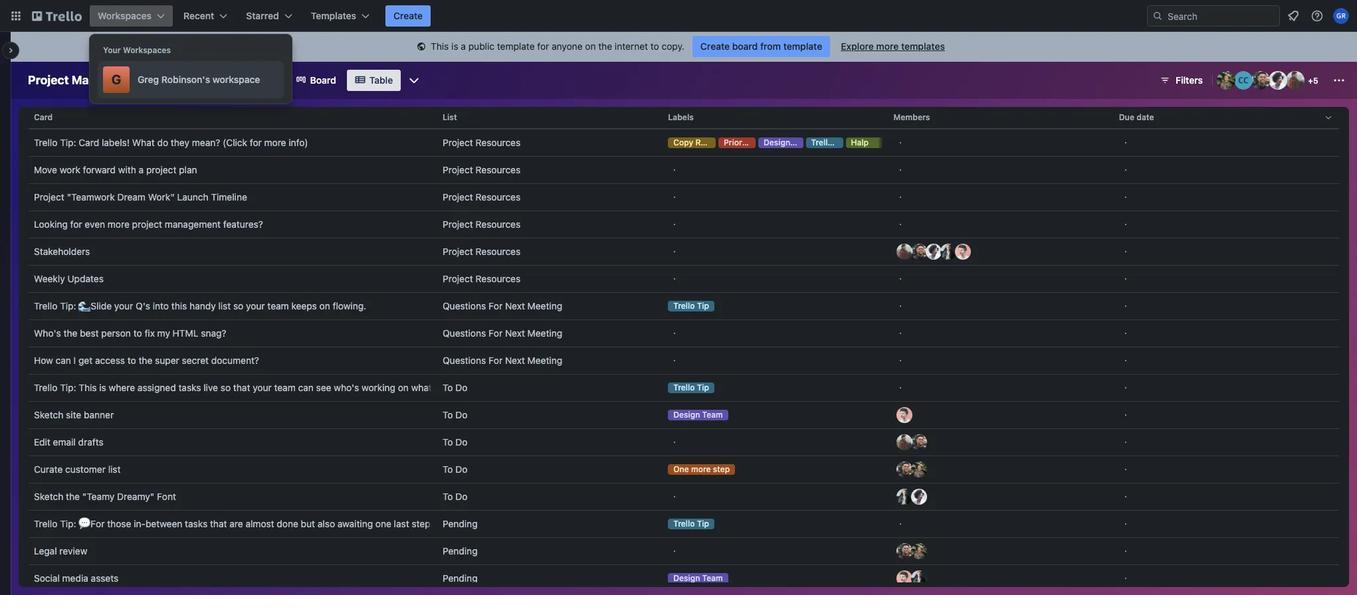 Task type: describe. For each thing, give the bounding box(es) containing it.
row containing social media assets
[[29, 565, 1340, 593]]

Search field
[[1164, 6, 1280, 26]]

review
[[59, 546, 87, 557]]

project inside text box
[[28, 73, 69, 87]]

customize views image
[[408, 74, 421, 87]]

tasks for between
[[185, 519, 208, 530]]

0 vertical spatial a
[[461, 41, 466, 52]]

tip: for 💬for
[[60, 519, 76, 530]]

create for create
[[394, 10, 423, 21]]

caity (caity) image
[[1235, 71, 1253, 90]]

project inside "link"
[[34, 191, 64, 203]]

table link
[[347, 70, 401, 91]]

1 vertical spatial project
[[132, 219, 162, 230]]

tip: for card
[[60, 137, 76, 148]]

and
[[435, 382, 451, 394]]

row containing weekly updates
[[29, 265, 1340, 293]]

2 next from the top
[[505, 328, 525, 339]]

plan
[[179, 164, 197, 176]]

list button
[[438, 102, 663, 134]]

flowing.
[[333, 301, 366, 312]]

priority
[[724, 138, 752, 148]]

greg
[[138, 74, 159, 85]]

0 vertical spatial team
[[793, 138, 813, 148]]

"teamwork
[[67, 191, 115, 203]]

0 vertical spatial on
[[585, 41, 596, 52]]

updates
[[67, 273, 104, 285]]

meeting for so
[[528, 301, 563, 312]]

0 vertical spatial can
[[56, 355, 71, 366]]

1 vertical spatial janelle (janelle549) image
[[926, 244, 942, 260]]

0 vertical spatial janelle (janelle549) image
[[1269, 71, 1288, 90]]

create button
[[386, 5, 431, 27]]

0 horizontal spatial javier (javier85303346) image
[[897, 244, 913, 260]]

trello tip for for
[[674, 301, 709, 311]]

5 resources from the top
[[476, 246, 521, 257]]

3 trello tip from the top
[[674, 519, 709, 529]]

who's the best person to fix my html snag? link
[[34, 320, 432, 347]]

weekly updates
[[34, 273, 104, 285]]

mean?
[[192, 137, 220, 148]]

when
[[453, 382, 476, 394]]

your for tasks
[[253, 382, 272, 394]]

table containing trello tip: card labels! what do they mean? (click for more info)
[[19, 102, 1350, 596]]

sketch the "teamy dreamy" font link
[[34, 484, 432, 511]]

greg robinson (gregrobinson96) image
[[1334, 8, 1350, 24]]

to for sketch the "teamy dreamy" font
[[443, 491, 453, 503]]

for for document?
[[489, 355, 503, 366]]

search image
[[1153, 11, 1164, 21]]

starred button
[[238, 5, 300, 27]]

weekly
[[34, 273, 65, 285]]

todd (todd05497623) image
[[897, 408, 913, 424]]

live
[[204, 382, 218, 394]]

labels
[[668, 112, 694, 122]]

1 vertical spatial card
[[79, 137, 99, 148]]

team for to do
[[702, 410, 723, 420]]

what
[[411, 382, 432, 394]]

row containing stakeholders
[[29, 238, 1340, 266]]

members button
[[889, 102, 1114, 134]]

row containing trello tip: card labels! what do they mean? (click for more info)
[[29, 129, 1340, 157]]

javier (javier85303346) image
[[897, 435, 913, 451]]

but
[[301, 519, 315, 530]]

1 horizontal spatial can
[[298, 382, 314, 394]]

move work forward with a project plan
[[34, 164, 197, 176]]

snag?
[[201, 328, 226, 339]]

one more step button
[[663, 457, 889, 483]]

starred
[[246, 10, 279, 21]]

into
[[153, 301, 169, 312]]

2 meeting from the top
[[528, 328, 563, 339]]

trello tip for do
[[674, 383, 709, 393]]

for inside looking for even more project management features? link
[[70, 219, 82, 230]]

trello tip: card labels! what do they mean? (click for more info)
[[34, 137, 308, 148]]

list inside curate customer list link
[[108, 464, 121, 475]]

do for sketch site banner
[[456, 410, 468, 421]]

secret
[[182, 355, 209, 366]]

filters button
[[1156, 70, 1207, 91]]

color: orange, title: "one more step" element
[[668, 465, 736, 475]]

explore more templates
[[841, 41, 945, 52]]

tasks for assigned
[[178, 382, 201, 394]]

design for pending
[[674, 574, 700, 584]]

workspaces button
[[90, 5, 173, 27]]

keeps
[[292, 301, 317, 312]]

0 vertical spatial project
[[146, 164, 176, 176]]

templates
[[311, 10, 356, 21]]

working
[[362, 382, 396, 394]]

create for create board from template
[[701, 41, 730, 52]]

0 horizontal spatial stephen (stephen11674280) image
[[911, 571, 927, 587]]

project resources for timeline
[[443, 191, 521, 203]]

sketch for sketch the "teamy dreamy" font
[[34, 491, 63, 503]]

members
[[894, 112, 930, 122]]

where
[[109, 382, 135, 394]]

color: lime, title: "halp" element
[[846, 138, 883, 148]]

project resources for project
[[443, 164, 521, 176]]

1 vertical spatial to
[[133, 328, 142, 339]]

to do for sketch site banner
[[443, 410, 468, 421]]

to for curate customer list
[[443, 464, 453, 475]]

copy
[[674, 138, 694, 148]]

who's
[[334, 382, 359, 394]]

trello tip: card labels! what do they mean? (click for more info) link
[[34, 130, 432, 156]]

trello tip: 🌊slide your q's into this handy list so your team keeps on flowing. link
[[34, 293, 432, 320]]

color: purple, title: "design team" element for pending
[[668, 574, 728, 584]]

project for weekly updates
[[443, 273, 473, 285]]

html
[[173, 328, 198, 339]]

project resources for management
[[443, 219, 521, 230]]

who's
[[34, 328, 61, 339]]

6 resources from the top
[[476, 273, 521, 285]]

2 questions for next meeting from the top
[[443, 328, 563, 339]]

0 vertical spatial chris (chris42642663) image
[[1252, 71, 1271, 90]]

the left internet
[[599, 41, 612, 52]]

design team for to do
[[674, 410, 723, 420]]

do for trello tip: this is where assigned tasks live so that your team can see who's working on what and when it's due.
[[456, 382, 468, 394]]

curate customer list
[[34, 464, 121, 475]]

janelle (janelle549) image
[[911, 489, 927, 505]]

explore
[[841, 41, 874, 52]]

5
[[1314, 76, 1319, 86]]

1 vertical spatial brooke (brooke94205718) image
[[911, 462, 927, 478]]

see
[[316, 382, 331, 394]]

color: sky, title: "trello tip" element for to do
[[668, 383, 715, 394]]

customer
[[65, 464, 106, 475]]

sketch for sketch site banner
[[34, 410, 63, 421]]

one more step
[[674, 465, 730, 475]]

social
[[34, 573, 60, 584]]

they
[[171, 137, 190, 148]]

work
[[60, 164, 80, 176]]

social media assets
[[34, 573, 119, 584]]

resources for do
[[476, 137, 521, 148]]

project "teamwork dream work" launch timeline link
[[34, 184, 432, 211]]

greg robinson's workspace
[[138, 74, 260, 85]]

super
[[155, 355, 179, 366]]

project for move work forward with a project plan
[[443, 164, 473, 176]]

color: red, title: "priority" element
[[719, 138, 756, 148]]

team for pending
[[702, 574, 723, 584]]

row containing who's the best person to fix my html snag?
[[29, 320, 1340, 348]]

1 template from the left
[[497, 41, 535, 52]]

legal review link
[[34, 539, 432, 565]]

design team button for pending
[[663, 566, 889, 592]]

get
[[78, 355, 93, 366]]

almost
[[246, 519, 274, 530]]

looking for even more project management features?
[[34, 219, 263, 230]]

0 horizontal spatial on
[[320, 301, 330, 312]]

open information menu image
[[1311, 9, 1324, 23]]

questions for document?
[[443, 355, 486, 366]]

robinson's
[[161, 74, 210, 85]]

handy
[[190, 301, 216, 312]]

stakeholders
[[34, 246, 90, 257]]

trello tip: 💬for those in-between tasks that are almost done but also awaiting one last step. link
[[34, 511, 433, 538]]

1 horizontal spatial brooke (brooke94205718) image
[[1217, 71, 1236, 90]]

curate customer list link
[[34, 457, 432, 483]]

row containing legal review
[[29, 538, 1340, 566]]

edit email drafts
[[34, 437, 104, 448]]

that inside trello tip: this is where assigned tasks live so that your team can see who's working on what and when it's due. link
[[233, 382, 250, 394]]

that inside trello tip: 💬for those in-between tasks that are almost done but also awaiting one last step. link
[[210, 519, 227, 530]]

do for curate customer list
[[456, 464, 468, 475]]

templates
[[902, 41, 945, 52]]

tip for questions for next meeting
[[697, 301, 709, 311]]

row containing edit email drafts
[[29, 429, 1340, 457]]

more inside "element"
[[691, 465, 711, 475]]

0 vertical spatial color: purple, title: "design team" element
[[759, 138, 813, 148]]

design team trello tip halp
[[764, 138, 869, 148]]

1 horizontal spatial on
[[398, 382, 409, 394]]

0 vertical spatial to
[[651, 41, 659, 52]]

copy.
[[662, 41, 685, 52]]

project for trello tip: card labels! what do they mean? (click for more info)
[[443, 137, 473, 148]]

recent button
[[176, 5, 236, 27]]

your
[[103, 45, 121, 55]]

the left super at the bottom left of page
[[139, 355, 153, 366]]

board link
[[288, 70, 344, 91]]

0 vertical spatial design
[[764, 138, 791, 148]]

row containing trello tip: 🌊slide your q's into this handy list so your team keeps on flowing.
[[29, 293, 1340, 320]]

timeline
[[211, 191, 247, 203]]

trello tip button for do
[[663, 375, 889, 402]]

access
[[95, 355, 125, 366]]

for for so
[[489, 301, 503, 312]]

is inside row
[[99, 382, 106, 394]]

workspace
[[213, 74, 260, 85]]

email
[[53, 437, 76, 448]]

chris (chris42642663) image for pending
[[897, 544, 913, 560]]



Task type: vqa. For each thing, say whether or not it's contained in the screenshot.


Task type: locate. For each thing, give the bounding box(es) containing it.
1 vertical spatial pending
[[443, 546, 478, 557]]

design team button for to do
[[663, 402, 889, 429]]

todd (todd05497623) image
[[955, 244, 971, 260], [897, 571, 913, 587]]

0 notifications image
[[1286, 8, 1302, 24]]

banner
[[84, 410, 114, 421]]

tasks right between
[[185, 519, 208, 530]]

font
[[157, 491, 176, 503]]

1 vertical spatial that
[[210, 519, 227, 530]]

copy request priority
[[674, 138, 752, 148]]

edit email drafts link
[[34, 430, 432, 456]]

tip for pending
[[697, 519, 709, 529]]

0 horizontal spatial list
[[108, 464, 121, 475]]

1 vertical spatial for
[[489, 328, 503, 339]]

1 horizontal spatial list
[[218, 301, 231, 312]]

do for edit email drafts
[[456, 437, 468, 448]]

4 tip: from the top
[[60, 519, 76, 530]]

(click
[[223, 137, 247, 148]]

the left best
[[64, 328, 77, 339]]

to do
[[443, 382, 468, 394], [443, 410, 468, 421], [443, 437, 468, 448], [443, 464, 468, 475], [443, 491, 468, 503]]

template right from at the top right of the page
[[784, 41, 823, 52]]

2 vertical spatial trello tip
[[674, 519, 709, 529]]

your left q's
[[114, 301, 133, 312]]

1 chris (chris42642663) image from the top
[[897, 462, 913, 478]]

1 vertical spatial next
[[505, 328, 525, 339]]

1 pending from the top
[[443, 519, 478, 530]]

1 trello tip from the top
[[674, 301, 709, 311]]

0 horizontal spatial template
[[497, 41, 535, 52]]

questions
[[443, 301, 486, 312], [443, 328, 486, 339], [443, 355, 486, 366]]

back to home image
[[32, 5, 82, 27]]

1 vertical spatial so
[[221, 382, 231, 394]]

public
[[469, 41, 495, 52]]

0 vertical spatial stephen (stephen11674280) image
[[940, 244, 956, 260]]

resources for management
[[476, 219, 521, 230]]

chris (chris42642663) image for do
[[911, 435, 927, 451]]

0 vertical spatial tasks
[[178, 382, 201, 394]]

list up sketch the "teamy dreamy" font
[[108, 464, 121, 475]]

2 trello tip button from the top
[[663, 375, 889, 402]]

can left see
[[298, 382, 314, 394]]

1 vertical spatial for
[[250, 137, 262, 148]]

on right the keeps
[[320, 301, 330, 312]]

2 design team button from the top
[[663, 566, 889, 592]]

2 vertical spatial color: purple, title: "design team" element
[[668, 574, 728, 584]]

is left public
[[452, 41, 459, 52]]

brooke (brooke94205718) image
[[1217, 71, 1236, 90], [911, 462, 927, 478]]

who's the best person to fix my html snag?
[[34, 328, 226, 339]]

tip: up work
[[60, 137, 76, 148]]

create
[[394, 10, 423, 21], [701, 41, 730, 52]]

1 vertical spatial questions for next meeting
[[443, 328, 563, 339]]

templates button
[[303, 5, 378, 27]]

2 vertical spatial for
[[70, 219, 82, 230]]

that down 'document?'
[[233, 382, 250, 394]]

on left what
[[398, 382, 409, 394]]

sm image
[[415, 41, 428, 54]]

resources for project
[[476, 164, 521, 176]]

4 to do from the top
[[443, 464, 468, 475]]

4 project resources from the top
[[443, 219, 521, 230]]

primary element
[[0, 0, 1358, 32]]

do for sketch the "teamy dreamy" font
[[456, 491, 468, 503]]

2 vertical spatial next
[[505, 355, 525, 366]]

i
[[74, 355, 76, 366]]

trello tip: 💬for those in-between tasks that are almost done but also awaiting one last step.
[[34, 519, 433, 530]]

to for sketch site banner
[[443, 410, 453, 421]]

1 vertical spatial trello tip
[[674, 383, 709, 393]]

sketch site banner link
[[34, 402, 432, 429]]

row containing move work forward with a project plan
[[29, 156, 1340, 184]]

1 project resources from the top
[[443, 137, 521, 148]]

color: sky, title: "trello tip" element for pending
[[668, 519, 715, 530]]

next
[[505, 301, 525, 312], [505, 328, 525, 339], [505, 355, 525, 366]]

date
[[1137, 112, 1155, 122]]

management
[[72, 73, 147, 87]]

color: yellow, title: "copy request" element
[[668, 138, 727, 148]]

0 vertical spatial brooke (brooke94205718) image
[[1217, 71, 1236, 90]]

3 for from the top
[[489, 355, 503, 366]]

2 vertical spatial trello tip button
[[663, 511, 889, 538]]

due date button
[[1114, 102, 1340, 134]]

card inside button
[[34, 112, 53, 122]]

2 vertical spatial chris (chris42642663) image
[[911, 435, 927, 451]]

0 horizontal spatial brooke (brooke94205718) image
[[911, 462, 927, 478]]

2 row from the top
[[29, 129, 1340, 157]]

trello tip button
[[663, 293, 889, 320], [663, 375, 889, 402], [663, 511, 889, 538]]

filters
[[1176, 74, 1203, 86]]

more right one
[[691, 465, 711, 475]]

2 questions from the top
[[443, 328, 486, 339]]

4 resources from the top
[[476, 219, 521, 230]]

1 vertical spatial this
[[79, 382, 97, 394]]

tip: for 🌊slide
[[60, 301, 76, 312]]

2 vertical spatial questions
[[443, 355, 486, 366]]

2 pending from the top
[[443, 546, 478, 557]]

to do for trello tip: this is where assigned tasks live so that your team can see who's working on what and when it's due.
[[443, 382, 468, 394]]

3 to from the top
[[443, 437, 453, 448]]

curate
[[34, 464, 63, 475]]

0 vertical spatial questions for next meeting
[[443, 301, 563, 312]]

2 project resources from the top
[[443, 164, 521, 176]]

due.
[[494, 382, 513, 394]]

project left plan
[[146, 164, 176, 176]]

document?
[[211, 355, 259, 366]]

project for project "teamwork dream work" launch timeline
[[443, 191, 473, 203]]

labels button
[[663, 102, 889, 134]]

0 vertical spatial next
[[505, 301, 525, 312]]

this
[[431, 41, 449, 52], [79, 382, 97, 394]]

7 row from the top
[[29, 265, 1340, 293]]

1 horizontal spatial card
[[79, 137, 99, 148]]

due
[[1119, 112, 1135, 122]]

row containing trello tip: 💬for those in-between tasks that are almost done but also awaiting one last step.
[[29, 511, 1340, 539]]

4 do from the top
[[456, 464, 468, 475]]

color: sky, title: "trello tip" element
[[806, 138, 847, 148], [668, 301, 715, 312], [668, 383, 715, 394], [668, 519, 715, 530]]

this right sm "image"
[[431, 41, 449, 52]]

sketch down curate
[[34, 491, 63, 503]]

color: sky, title: "trello tip" element for questions for next meeting
[[668, 301, 715, 312]]

project resources for do
[[443, 137, 521, 148]]

0 vertical spatial create
[[394, 10, 423, 21]]

is left where
[[99, 382, 106, 394]]

are
[[230, 519, 243, 530]]

your
[[114, 301, 133, 312], [246, 301, 265, 312], [253, 382, 272, 394]]

to
[[651, 41, 659, 52], [133, 328, 142, 339], [127, 355, 136, 366]]

17 row from the top
[[29, 538, 1340, 566]]

to do for curate customer list
[[443, 464, 468, 475]]

1 vertical spatial can
[[298, 382, 314, 394]]

looking
[[34, 219, 68, 230]]

13 row from the top
[[29, 429, 1340, 457]]

to left copy.
[[651, 41, 659, 52]]

0 horizontal spatial janelle (janelle549) image
[[926, 244, 942, 260]]

create inside create button
[[394, 10, 423, 21]]

1 vertical spatial chris (chris42642663) image
[[897, 544, 913, 560]]

1 vertical spatial team
[[274, 382, 296, 394]]

your for this
[[246, 301, 265, 312]]

1 trello tip button from the top
[[663, 293, 889, 320]]

list inside trello tip: 🌊slide your q's into this handy list so your team keeps on flowing. link
[[218, 301, 231, 312]]

1 horizontal spatial is
[[452, 41, 459, 52]]

to right access
[[127, 355, 136, 366]]

2 vertical spatial team
[[702, 574, 723, 584]]

template right public
[[497, 41, 535, 52]]

1 to do from the top
[[443, 382, 468, 394]]

8 row from the top
[[29, 293, 1340, 320]]

meeting
[[528, 301, 563, 312], [528, 328, 563, 339], [528, 355, 563, 366]]

row containing how can i get access to the super secret document?
[[29, 347, 1340, 375]]

2 resources from the top
[[476, 164, 521, 176]]

2 do from the top
[[456, 410, 468, 421]]

2 vertical spatial questions for next meeting
[[443, 355, 563, 366]]

1 row from the top
[[29, 102, 1340, 134]]

3 questions from the top
[[443, 355, 486, 366]]

for right (click
[[250, 137, 262, 148]]

6 row from the top
[[29, 238, 1340, 266]]

questions for so
[[443, 301, 486, 312]]

labels!
[[102, 137, 130, 148]]

1 horizontal spatial that
[[233, 382, 250, 394]]

3 pending from the top
[[443, 573, 478, 584]]

trello tip: this is where assigned tasks live so that your team can see who's working on what and when it's due.
[[34, 382, 513, 394]]

1 vertical spatial meeting
[[528, 328, 563, 339]]

card up move
[[34, 112, 53, 122]]

0 vertical spatial for
[[537, 41, 549, 52]]

more left info)
[[264, 137, 286, 148]]

16 row from the top
[[29, 511, 1340, 539]]

1 design team button from the top
[[663, 402, 889, 429]]

3 tip: from the top
[[60, 382, 76, 394]]

1 do from the top
[[456, 382, 468, 394]]

between
[[146, 519, 182, 530]]

chris (chris42642663) image
[[1252, 71, 1271, 90], [911, 244, 927, 260], [911, 435, 927, 451]]

to do for sketch the "teamy dreamy" font
[[443, 491, 468, 503]]

9 row from the top
[[29, 320, 1340, 348]]

4 row from the top
[[29, 184, 1340, 211]]

2 to from the top
[[443, 410, 453, 421]]

card left labels!
[[79, 137, 99, 148]]

your inside trello tip: this is where assigned tasks live so that your team can see who's working on what and when it's due. link
[[253, 382, 272, 394]]

internet
[[615, 41, 648, 52]]

a left public
[[461, 41, 466, 52]]

a right "with"
[[139, 164, 144, 176]]

2 vertical spatial design
[[674, 574, 700, 584]]

1 vertical spatial javier (javier85303346) image
[[897, 244, 913, 260]]

row containing project "teamwork dream work" launch timeline
[[29, 184, 1340, 211]]

team left the keeps
[[268, 301, 289, 312]]

1 vertical spatial color: purple, title: "design team" element
[[668, 410, 728, 421]]

2 vertical spatial pending
[[443, 573, 478, 584]]

4 to from the top
[[443, 464, 453, 475]]

0 vertical spatial javier (javier85303346) image
[[1287, 71, 1305, 90]]

3 next from the top
[[505, 355, 525, 366]]

pending for assets
[[443, 573, 478, 584]]

to
[[443, 382, 453, 394], [443, 410, 453, 421], [443, 437, 453, 448], [443, 464, 453, 475], [443, 491, 453, 503]]

5 row from the top
[[29, 211, 1340, 239]]

tip: for this
[[60, 382, 76, 394]]

table
[[19, 102, 1350, 596]]

1 next from the top
[[505, 301, 525, 312]]

2 horizontal spatial on
[[585, 41, 596, 52]]

1 design team from the top
[[674, 410, 723, 420]]

site
[[66, 410, 81, 421]]

stephen (stephen11674280) image
[[940, 244, 956, 260], [911, 571, 927, 587]]

next for so
[[505, 301, 525, 312]]

5 to from the top
[[443, 491, 453, 503]]

1 horizontal spatial todd (todd05497623) image
[[955, 244, 971, 260]]

row containing looking for even more project management features?
[[29, 211, 1340, 239]]

10 row from the top
[[29, 347, 1340, 375]]

more right even
[[108, 219, 130, 230]]

row containing sketch the "teamy dreamy" font
[[29, 483, 1340, 511]]

for left even
[[70, 219, 82, 230]]

project "teamwork dream work" launch timeline
[[34, 191, 247, 203]]

trello tip: 🌊slide your q's into this handy list so your team keeps on flowing.
[[34, 301, 366, 312]]

0 vertical spatial design team button
[[663, 402, 889, 429]]

1 horizontal spatial stephen (stephen11674280) image
[[940, 244, 956, 260]]

0 vertical spatial is
[[452, 41, 459, 52]]

resources for timeline
[[476, 191, 521, 203]]

team for can
[[274, 382, 296, 394]]

show menu image
[[1333, 74, 1346, 87]]

management
[[165, 219, 221, 230]]

1 vertical spatial todd (todd05497623) image
[[897, 571, 913, 587]]

g
[[111, 72, 121, 87]]

Board name text field
[[21, 70, 153, 91]]

tip: left 🌊slide in the bottom left of the page
[[60, 301, 76, 312]]

2 horizontal spatial for
[[537, 41, 549, 52]]

project down project "teamwork dream work" launch timeline
[[132, 219, 162, 230]]

5 do from the top
[[456, 491, 468, 503]]

1 sketch from the top
[[34, 410, 63, 421]]

for inside the trello tip: card labels! what do they mean? (click for more info) link
[[250, 137, 262, 148]]

11 row from the top
[[29, 374, 1340, 402]]

2 chris (chris42642663) image from the top
[[897, 544, 913, 560]]

18 row from the top
[[29, 565, 1340, 593]]

your down weekly updates link
[[246, 301, 265, 312]]

2 to do from the top
[[443, 410, 468, 421]]

project for looking for even more project management features?
[[443, 219, 473, 230]]

table
[[370, 74, 393, 86]]

assigned
[[138, 382, 176, 394]]

0 horizontal spatial so
[[221, 382, 231, 394]]

0 vertical spatial so
[[233, 301, 244, 312]]

3 meeting from the top
[[528, 355, 563, 366]]

0 horizontal spatial is
[[99, 382, 106, 394]]

1 horizontal spatial a
[[461, 41, 466, 52]]

0 horizontal spatial a
[[139, 164, 144, 176]]

public
[[250, 74, 277, 86]]

project
[[146, 164, 176, 176], [132, 219, 162, 230]]

chris (chris42642663) image up stephen (stephen11674280) image
[[897, 462, 913, 478]]

3 resources from the top
[[476, 191, 521, 203]]

this down 'get'
[[79, 382, 97, 394]]

1 questions for next meeting from the top
[[443, 301, 563, 312]]

chris (chris42642663) image for to do
[[897, 462, 913, 478]]

tip
[[835, 138, 847, 148], [697, 301, 709, 311], [697, 383, 709, 393], [697, 519, 709, 529]]

legal review
[[34, 546, 87, 557]]

project
[[28, 73, 69, 87], [443, 137, 473, 148], [443, 164, 473, 176], [34, 191, 64, 203], [443, 191, 473, 203], [443, 219, 473, 230], [443, 246, 473, 257], [443, 273, 473, 285]]

0 vertical spatial meeting
[[528, 301, 563, 312]]

1 vertical spatial sketch
[[34, 491, 63, 503]]

tasks left live
[[178, 382, 201, 394]]

0 vertical spatial that
[[233, 382, 250, 394]]

trello tip
[[674, 301, 709, 311], [674, 383, 709, 393], [674, 519, 709, 529]]

2 template from the left
[[784, 41, 823, 52]]

meeting for document?
[[528, 355, 563, 366]]

2 trello tip from the top
[[674, 383, 709, 393]]

next for document?
[[505, 355, 525, 366]]

so right live
[[221, 382, 231, 394]]

javier (javier85303346) image
[[1287, 71, 1305, 90], [897, 244, 913, 260]]

2 vertical spatial to
[[127, 355, 136, 366]]

trello tip button for for
[[663, 293, 889, 320]]

0 vertical spatial trello tip
[[674, 301, 709, 311]]

1 vertical spatial design
[[674, 410, 700, 420]]

row containing sketch site banner
[[29, 402, 1340, 430]]

2 tip: from the top
[[60, 301, 76, 312]]

💬for
[[79, 519, 105, 530]]

best
[[80, 328, 99, 339]]

team
[[268, 301, 289, 312], [274, 382, 296, 394]]

looking for even more project management features? link
[[34, 211, 432, 238]]

launch
[[177, 191, 209, 203]]

switch to… image
[[9, 9, 23, 23]]

create left board
[[701, 41, 730, 52]]

questions for next meeting for so
[[443, 301, 563, 312]]

1 horizontal spatial this
[[431, 41, 449, 52]]

due date
[[1119, 112, 1155, 122]]

1 horizontal spatial so
[[233, 301, 244, 312]]

0 vertical spatial pending
[[443, 519, 478, 530]]

2 design team from the top
[[674, 574, 723, 584]]

🌊slide
[[79, 301, 112, 312]]

do
[[157, 137, 168, 148]]

0 vertical spatial team
[[268, 301, 289, 312]]

to do for edit email drafts
[[443, 437, 468, 448]]

15 row from the top
[[29, 483, 1340, 511]]

so
[[233, 301, 244, 312], [221, 382, 231, 394]]

2 vertical spatial for
[[489, 355, 503, 366]]

1 tip: from the top
[[60, 137, 76, 148]]

1 to from the top
[[443, 382, 453, 394]]

1 vertical spatial tasks
[[185, 519, 208, 530]]

2 vertical spatial meeting
[[528, 355, 563, 366]]

this inside trello tip: this is where assigned tasks live so that your team can see who's working on what and when it's due. link
[[79, 382, 97, 394]]

1 horizontal spatial for
[[250, 137, 262, 148]]

board
[[310, 74, 336, 86]]

row containing curate customer list
[[29, 456, 1340, 484]]

0 horizontal spatial todd (todd05497623) image
[[897, 571, 913, 587]]

design for to do
[[674, 410, 700, 420]]

create up sm "image"
[[394, 10, 423, 21]]

chris (chris42642663) image
[[897, 462, 913, 478], [897, 544, 913, 560]]

0 vertical spatial this
[[431, 41, 449, 52]]

workspaces up your workspaces
[[98, 10, 152, 21]]

can left i
[[56, 355, 71, 366]]

to for edit email drafts
[[443, 437, 453, 448]]

tip for to do
[[697, 383, 709, 393]]

so down weekly updates link
[[233, 301, 244, 312]]

brooke (brooke94205718) image
[[911, 544, 927, 560]]

chris (chris42642663) image down stephen (stephen11674280) image
[[897, 544, 913, 560]]

sketch the "teamy dreamy" font
[[34, 491, 176, 503]]

1 horizontal spatial janelle (janelle549) image
[[1269, 71, 1288, 90]]

workspaces up 'greg'
[[123, 45, 171, 55]]

1 vertical spatial questions
[[443, 328, 486, 339]]

team left see
[[274, 382, 296, 394]]

your workspaces
[[103, 45, 171, 55]]

3 questions for next meeting from the top
[[443, 355, 563, 366]]

2 for from the top
[[489, 328, 503, 339]]

on right anyone
[[585, 41, 596, 52]]

social media assets link
[[34, 566, 432, 592]]

do
[[456, 382, 468, 394], [456, 410, 468, 421], [456, 437, 468, 448], [456, 464, 468, 475], [456, 491, 468, 503]]

brooke (brooke94205718) image right filters
[[1217, 71, 1236, 90]]

0 horizontal spatial card
[[34, 112, 53, 122]]

6 project resources from the top
[[443, 273, 521, 285]]

questions for next meeting for document?
[[443, 355, 563, 366]]

the left "teamy
[[66, 491, 80, 503]]

chris (chris42642663) image for resources
[[911, 244, 927, 260]]

1 for from the top
[[489, 301, 503, 312]]

1 questions from the top
[[443, 301, 486, 312]]

1 vertical spatial on
[[320, 301, 330, 312]]

project for stakeholders
[[443, 246, 473, 257]]

pending for 💬for
[[443, 519, 478, 530]]

to left fix
[[133, 328, 142, 339]]

1 vertical spatial design team button
[[663, 566, 889, 592]]

1 vertical spatial a
[[139, 164, 144, 176]]

1 vertical spatial list
[[108, 464, 121, 475]]

12 row from the top
[[29, 402, 1340, 430]]

3 to do from the top
[[443, 437, 468, 448]]

more right explore
[[877, 41, 899, 52]]

0 horizontal spatial create
[[394, 10, 423, 21]]

row containing trello tip: this is where assigned tasks live so that your team can see who's working on what and when it's due.
[[29, 374, 1340, 402]]

5 to do from the top
[[443, 491, 468, 503]]

design team for pending
[[674, 574, 723, 584]]

0 horizontal spatial that
[[210, 519, 227, 530]]

to for trello tip: this is where assigned tasks live so that your team can see who's working on what and when it's due.
[[443, 382, 453, 394]]

star or unstar board image
[[207, 75, 218, 86]]

color: purple, title: "design team" element for to do
[[668, 410, 728, 421]]

that left "are" in the left bottom of the page
[[210, 519, 227, 530]]

14 row from the top
[[29, 456, 1340, 484]]

for left anyone
[[537, 41, 549, 52]]

step.
[[412, 519, 433, 530]]

2 sketch from the top
[[34, 491, 63, 503]]

move
[[34, 164, 57, 176]]

1 meeting from the top
[[528, 301, 563, 312]]

design team
[[674, 410, 723, 420], [674, 574, 723, 584]]

your down 'document?'
[[253, 382, 272, 394]]

tip: up site
[[60, 382, 76, 394]]

row containing card
[[29, 102, 1340, 134]]

for
[[537, 41, 549, 52], [250, 137, 262, 148], [70, 219, 82, 230]]

1 resources from the top
[[476, 137, 521, 148]]

explore more templates link
[[833, 36, 953, 57]]

how can i get access to the super secret document? link
[[34, 348, 432, 374]]

a inside row
[[139, 164, 144, 176]]

one
[[674, 465, 689, 475]]

the
[[599, 41, 612, 52], [64, 328, 77, 339], [139, 355, 153, 366], [66, 491, 80, 503]]

my
[[157, 328, 170, 339]]

sketch left site
[[34, 410, 63, 421]]

row
[[29, 102, 1340, 134], [29, 129, 1340, 157], [29, 156, 1340, 184], [29, 184, 1340, 211], [29, 211, 1340, 239], [29, 238, 1340, 266], [29, 265, 1340, 293], [29, 293, 1340, 320], [29, 320, 1340, 348], [29, 347, 1340, 375], [29, 374, 1340, 402], [29, 402, 1340, 430], [29, 429, 1340, 457], [29, 456, 1340, 484], [29, 483, 1340, 511], [29, 511, 1340, 539], [29, 538, 1340, 566], [29, 565, 1340, 593]]

3 trello tip button from the top
[[663, 511, 889, 538]]

color: purple, title: "design team" element
[[759, 138, 813, 148], [668, 410, 728, 421], [668, 574, 728, 584]]

halp
[[851, 138, 869, 148]]

5 project resources from the top
[[443, 246, 521, 257]]

janelle (janelle549) image
[[1269, 71, 1288, 90], [926, 244, 942, 260]]

list right handy
[[218, 301, 231, 312]]

tip: left the 💬for
[[60, 519, 76, 530]]

1 vertical spatial chris (chris42642663) image
[[911, 244, 927, 260]]

move work forward with a project plan link
[[34, 157, 432, 184]]

1 horizontal spatial create
[[701, 41, 730, 52]]

3 row from the top
[[29, 156, 1340, 184]]

team for keeps
[[268, 301, 289, 312]]

1 vertical spatial workspaces
[[123, 45, 171, 55]]

3 project resources from the top
[[443, 191, 521, 203]]

brooke (brooke94205718) image up janelle (janelle549) icon
[[911, 462, 927, 478]]

3 do from the top
[[456, 437, 468, 448]]

0 vertical spatial design team
[[674, 410, 723, 420]]

stephen (stephen11674280) image
[[897, 489, 913, 505]]

workspaces
[[98, 10, 152, 21], [123, 45, 171, 55]]

0 vertical spatial sketch
[[34, 410, 63, 421]]

0 horizontal spatial can
[[56, 355, 71, 366]]

1 vertical spatial design team
[[674, 574, 723, 584]]

0 horizontal spatial this
[[79, 382, 97, 394]]

workspaces inside 'dropdown button'
[[98, 10, 152, 21]]



